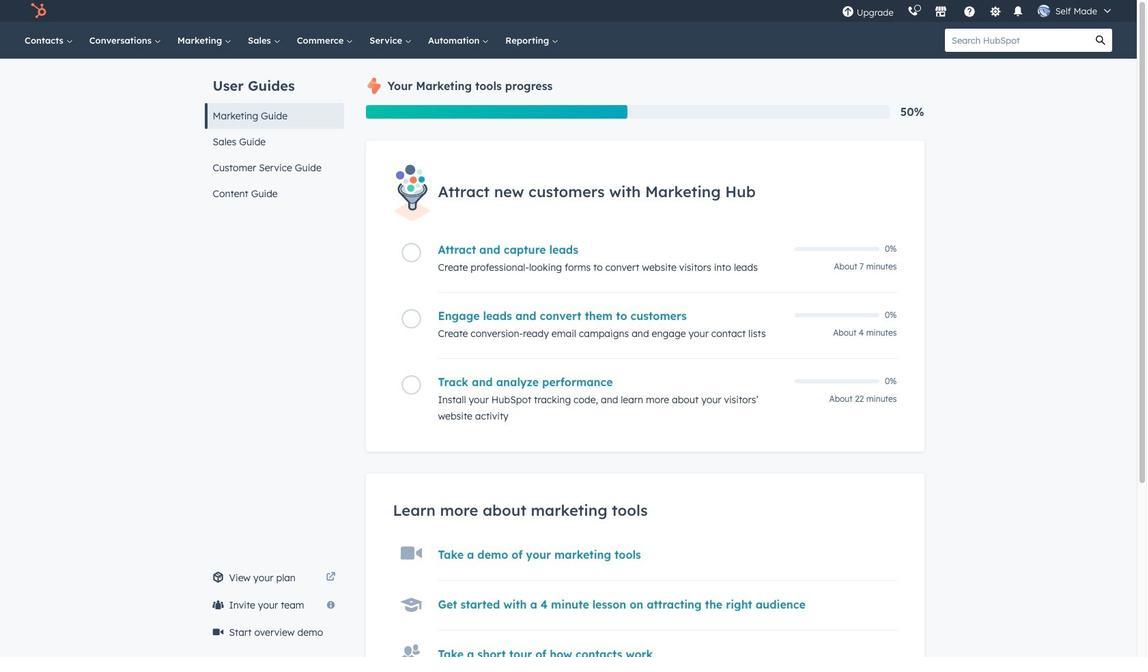Task type: describe. For each thing, give the bounding box(es) containing it.
ruby anderson image
[[1038, 5, 1050, 17]]

marketplaces image
[[935, 6, 947, 18]]



Task type: locate. For each thing, give the bounding box(es) containing it.
Search HubSpot search field
[[945, 29, 1090, 52]]

link opens in a new window image
[[326, 570, 336, 587]]

menu
[[835, 0, 1121, 22]]

user guides element
[[205, 59, 344, 207]]

link opens in a new window image
[[326, 573, 336, 583]]

progress bar
[[366, 105, 628, 119]]



Task type: vqa. For each thing, say whether or not it's contained in the screenshot.
2nd Link opens in a new window icon from the top of the page
yes



